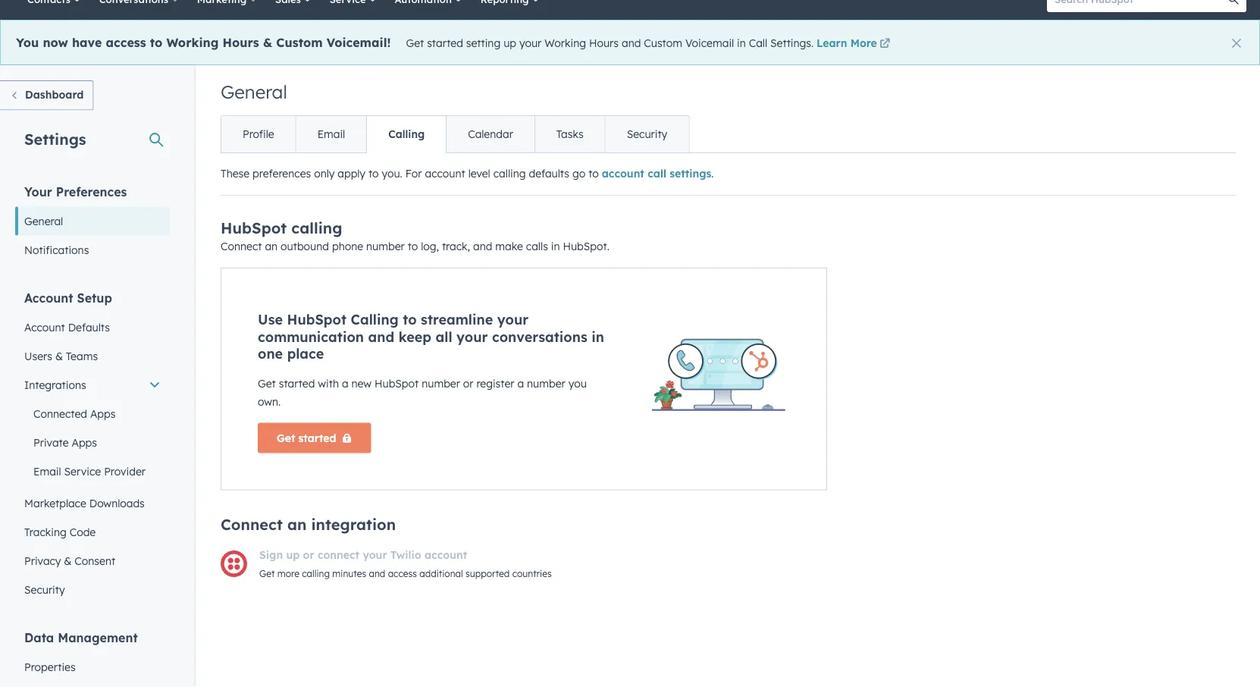 Task type: vqa. For each thing, say whether or not it's contained in the screenshot.
line to the middle
no



Task type: describe. For each thing, give the bounding box(es) containing it.
get started button
[[258, 423, 371, 453]]

1 horizontal spatial security link
[[605, 116, 689, 152]]

learn
[[817, 36, 847, 49]]

profile
[[243, 127, 274, 141]]

you
[[16, 35, 39, 50]]

one
[[258, 345, 283, 362]]

phone
[[332, 240, 363, 253]]

data management element
[[15, 629, 170, 687]]

level
[[468, 167, 491, 180]]

users & teams link
[[15, 342, 170, 371]]

to inside alert
[[150, 35, 163, 50]]

have
[[72, 35, 102, 50]]

email link
[[296, 116, 367, 152]]

apply
[[338, 167, 366, 180]]

log,
[[421, 240, 439, 253]]

email service provider link
[[15, 457, 170, 486]]

consent
[[75, 554, 115, 567]]

get started setting up your working hours and custom voicemail in call settings.
[[406, 36, 817, 49]]

email for email
[[318, 127, 345, 141]]

calls
[[526, 240, 548, 253]]

hours for &
[[223, 35, 259, 50]]

privacy
[[24, 554, 61, 567]]

and inside the sign up or connect your twilio account get more calling minutes and access additional supported countries
[[369, 568, 386, 579]]

started inside button
[[298, 431, 336, 444]]

email for email service provider
[[33, 465, 61, 478]]

data
[[24, 630, 54, 645]]

up inside the sign up or connect your twilio account get more calling minutes and access additional supported countries
[[286, 548, 300, 561]]

in inside alert
[[737, 36, 746, 49]]

call
[[749, 36, 768, 49]]

own.
[[258, 395, 281, 408]]

sign
[[259, 548, 283, 561]]

calling for defaults
[[494, 167, 526, 180]]

calling set up image
[[649, 305, 790, 411]]

in inside use hubspot calling to streamline your communication and keep all your conversations in one place
[[592, 328, 604, 345]]

get for get started with a new hubspot number or register a number you own.
[[258, 377, 276, 390]]

up inside you now have access to working hours & custom voicemail! alert
[[504, 36, 516, 49]]

more
[[851, 36, 877, 49]]

your right streamline
[[497, 311, 529, 328]]

provider
[[104, 465, 146, 478]]

your preferences
[[24, 184, 127, 199]]

integrations button
[[15, 371, 170, 399]]

to inside hubspot calling connect an outbound phone number to log, track, and make calls in hubspot.
[[408, 240, 418, 253]]

you now have access to working hours & custom voicemail!
[[16, 35, 391, 50]]

for
[[406, 167, 422, 180]]

setting
[[466, 36, 501, 49]]

account left call
[[602, 167, 645, 180]]

0 vertical spatial calling
[[389, 127, 425, 141]]

custom for &
[[276, 35, 323, 50]]

search image
[[1229, 0, 1239, 5]]

you.
[[382, 167, 403, 180]]

integration
[[311, 515, 396, 534]]

& inside alert
[[263, 35, 272, 50]]

account for account defaults
[[24, 320, 65, 334]]

outbound
[[281, 240, 329, 253]]

your inside the sign up or connect your twilio account get more calling minutes and access additional supported countries
[[363, 548, 387, 561]]

register
[[477, 377, 515, 390]]

2 connect from the top
[[221, 515, 283, 534]]

custom for and
[[644, 36, 683, 49]]

minutes
[[332, 568, 366, 579]]

users
[[24, 349, 52, 363]]

integrations
[[24, 378, 86, 391]]

dashboard
[[25, 88, 84, 101]]

calling for minutes
[[302, 568, 330, 579]]

teams
[[66, 349, 98, 363]]

make
[[496, 240, 523, 253]]

privacy & consent link
[[15, 546, 170, 575]]

downloads
[[89, 496, 145, 510]]

dashboard link
[[0, 80, 94, 110]]

use
[[258, 311, 283, 328]]

your inside you now have access to working hours & custom voicemail! alert
[[519, 36, 542, 49]]

account right for
[[425, 167, 466, 180]]

these
[[221, 167, 250, 180]]

account setup
[[24, 290, 112, 305]]

settings
[[670, 167, 712, 180]]

profile link
[[221, 116, 296, 152]]

private apps link
[[15, 428, 170, 457]]

account call settings link
[[602, 167, 712, 180]]

tracking
[[24, 525, 67, 539]]

only
[[314, 167, 335, 180]]

marketplace
[[24, 496, 86, 510]]

account setup element
[[15, 289, 170, 604]]

properties link
[[15, 653, 170, 681]]

connected
[[33, 407, 87, 420]]

use hubspot calling to streamline your communication and keep all your conversations in one place
[[258, 311, 604, 362]]

connected apps
[[33, 407, 116, 420]]

navigation containing profile
[[221, 115, 690, 153]]

supported
[[466, 568, 510, 579]]

tracking code
[[24, 525, 96, 539]]

account defaults link
[[15, 313, 170, 342]]

connect
[[318, 548, 360, 561]]

& for teams
[[55, 349, 63, 363]]

data management
[[24, 630, 138, 645]]

preferences
[[253, 167, 311, 180]]

conversations
[[492, 328, 588, 345]]

preferences
[[56, 184, 127, 199]]

communication
[[258, 328, 364, 345]]

defaults
[[68, 320, 110, 334]]

properties
[[24, 660, 76, 674]]

get for get started setting up your working hours and custom voicemail in call settings.
[[406, 36, 424, 49]]

hubspot inside get started with a new hubspot number or register a number you own.
[[375, 377, 419, 390]]

you
[[569, 377, 587, 390]]

to left you.
[[369, 167, 379, 180]]

general link
[[15, 207, 170, 236]]

or inside the sign up or connect your twilio account get more calling minutes and access additional supported countries
[[303, 548, 314, 561]]

go
[[573, 167, 586, 180]]

account inside the sign up or connect your twilio account get more calling minutes and access additional supported countries
[[425, 548, 467, 561]]

2 horizontal spatial number
[[527, 377, 566, 390]]

close image
[[1232, 39, 1242, 48]]

security for the left security link
[[24, 583, 65, 596]]

general inside 'your preferences' element
[[24, 214, 63, 228]]

to right "go"
[[589, 167, 599, 180]]



Task type: locate. For each thing, give the bounding box(es) containing it.
1 vertical spatial in
[[551, 240, 560, 253]]

1 horizontal spatial working
[[545, 36, 586, 49]]

working for your
[[545, 36, 586, 49]]

your
[[24, 184, 52, 199]]

1 vertical spatial connect
[[221, 515, 283, 534]]

1 horizontal spatial security
[[627, 127, 668, 141]]

0 vertical spatial access
[[106, 35, 146, 50]]

apps down 'integrations' button in the bottom of the page
[[90, 407, 116, 420]]

calling up outbound
[[292, 218, 342, 237]]

email
[[318, 127, 345, 141], [33, 465, 61, 478]]

get down own.
[[277, 431, 295, 444]]

calling
[[389, 127, 425, 141], [351, 311, 399, 328]]

now
[[43, 35, 68, 50]]

started inside you now have access to working hours & custom voicemail! alert
[[427, 36, 463, 49]]

2 vertical spatial calling
[[302, 568, 330, 579]]

security up account call settings "link"
[[627, 127, 668, 141]]

.
[[712, 167, 714, 180]]

2 link opens in a new window image from the top
[[880, 39, 891, 49]]

0 vertical spatial security link
[[605, 116, 689, 152]]

track,
[[442, 240, 470, 253]]

1 horizontal spatial general
[[221, 80, 287, 103]]

keep
[[399, 328, 432, 345]]

1 vertical spatial account
[[24, 320, 65, 334]]

management
[[58, 630, 138, 645]]

settings
[[24, 129, 86, 148]]

1 vertical spatial apps
[[72, 436, 97, 449]]

number left you
[[527, 377, 566, 390]]

2 vertical spatial &
[[64, 554, 72, 567]]

1 vertical spatial &
[[55, 349, 63, 363]]

and inside use hubspot calling to streamline your communication and keep all your conversations in one place
[[368, 328, 394, 345]]

and
[[622, 36, 641, 49], [473, 240, 493, 253], [368, 328, 394, 345], [369, 568, 386, 579]]

notifications link
[[15, 236, 170, 264]]

apps for private apps
[[72, 436, 97, 449]]

hubspot
[[221, 218, 287, 237], [287, 311, 347, 328], [375, 377, 419, 390]]

new
[[352, 377, 372, 390]]

1 vertical spatial security
[[24, 583, 65, 596]]

email inside account setup element
[[33, 465, 61, 478]]

all
[[436, 328, 452, 345]]

get started
[[277, 431, 336, 444]]

started for you now have access to working hours & custom voicemail!
[[427, 36, 463, 49]]

security link down "consent"
[[15, 575, 170, 604]]

0 vertical spatial connect
[[221, 240, 262, 253]]

security for the right security link
[[627, 127, 668, 141]]

0 vertical spatial hubspot
[[221, 218, 287, 237]]

1 horizontal spatial an
[[287, 515, 307, 534]]

countries
[[512, 568, 552, 579]]

2 vertical spatial in
[[592, 328, 604, 345]]

or left connect
[[303, 548, 314, 561]]

your
[[519, 36, 542, 49], [497, 311, 529, 328], [457, 328, 488, 345], [363, 548, 387, 561]]

additional
[[420, 568, 463, 579]]

0 horizontal spatial security
[[24, 583, 65, 596]]

apps up service
[[72, 436, 97, 449]]

search button
[[1221, 0, 1247, 12]]

connect left outbound
[[221, 240, 262, 253]]

0 vertical spatial calling
[[494, 167, 526, 180]]

0 horizontal spatial custom
[[276, 35, 323, 50]]

0 vertical spatial up
[[504, 36, 516, 49]]

get down sign
[[259, 568, 275, 579]]

learn more
[[817, 36, 877, 49]]

private
[[33, 436, 69, 449]]

calling inside use hubspot calling to streamline your communication and keep all your conversations in one place
[[351, 311, 399, 328]]

connected apps link
[[15, 399, 170, 428]]

an inside hubspot calling connect an outbound phone number to log, track, and make calls in hubspot.
[[265, 240, 278, 253]]

more
[[277, 568, 300, 579]]

0 vertical spatial email
[[318, 127, 345, 141]]

get right voicemail!
[[406, 36, 424, 49]]

get started with a new hubspot number or register a number you own.
[[258, 377, 587, 408]]

number for calling
[[366, 240, 405, 253]]

hubspot inside use hubspot calling to streamline your communication and keep all your conversations in one place
[[287, 311, 347, 328]]

up
[[504, 36, 516, 49], [286, 548, 300, 561]]

account
[[425, 167, 466, 180], [602, 167, 645, 180], [425, 548, 467, 561]]

your right "all"
[[457, 328, 488, 345]]

and inside you now have access to working hours & custom voicemail! alert
[[622, 36, 641, 49]]

defaults
[[529, 167, 570, 180]]

calling inside hubspot calling connect an outbound phone number to log, track, and make calls in hubspot.
[[292, 218, 342, 237]]

email down private
[[33, 465, 61, 478]]

0 horizontal spatial email
[[33, 465, 61, 478]]

get inside the sign up or connect your twilio account get more calling minutes and access additional supported countries
[[259, 568, 275, 579]]

0 horizontal spatial &
[[55, 349, 63, 363]]

email service provider
[[33, 465, 146, 478]]

& for consent
[[64, 554, 72, 567]]

voicemail!
[[327, 35, 391, 50]]

security link up account call settings "link"
[[605, 116, 689, 152]]

2 vertical spatial started
[[298, 431, 336, 444]]

to right have
[[150, 35, 163, 50]]

custom
[[276, 35, 323, 50], [644, 36, 683, 49]]

to inside use hubspot calling to streamline your communication and keep all your conversations in one place
[[403, 311, 417, 328]]

general down your
[[24, 214, 63, 228]]

get
[[406, 36, 424, 49], [258, 377, 276, 390], [277, 431, 295, 444], [259, 568, 275, 579]]

hours for and
[[589, 36, 619, 49]]

1 horizontal spatial a
[[518, 377, 524, 390]]

hubspot calling connect an outbound phone number to log, track, and make calls in hubspot.
[[221, 218, 610, 253]]

to
[[150, 35, 163, 50], [369, 167, 379, 180], [589, 167, 599, 180], [408, 240, 418, 253], [403, 311, 417, 328]]

0 vertical spatial security
[[627, 127, 668, 141]]

1 horizontal spatial or
[[463, 377, 474, 390]]

1 a from the left
[[342, 377, 349, 390]]

in
[[737, 36, 746, 49], [551, 240, 560, 253], [592, 328, 604, 345]]

0 vertical spatial &
[[263, 35, 272, 50]]

your left the twilio
[[363, 548, 387, 561]]

tasks
[[557, 127, 584, 141]]

1 connect from the top
[[221, 240, 262, 253]]

tracking code link
[[15, 518, 170, 546]]

2 account from the top
[[24, 320, 65, 334]]

1 horizontal spatial up
[[504, 36, 516, 49]]

account for account setup
[[24, 290, 73, 305]]

1 horizontal spatial email
[[318, 127, 345, 141]]

connect inside hubspot calling connect an outbound phone number to log, track, and make calls in hubspot.
[[221, 240, 262, 253]]

0 vertical spatial an
[[265, 240, 278, 253]]

0 vertical spatial or
[[463, 377, 474, 390]]

account up the additional
[[425, 548, 467, 561]]

1 account from the top
[[24, 290, 73, 305]]

1 vertical spatial access
[[388, 568, 417, 579]]

security inside navigation
[[627, 127, 668, 141]]

0 horizontal spatial security link
[[15, 575, 170, 604]]

a right register
[[518, 377, 524, 390]]

0 vertical spatial account
[[24, 290, 73, 305]]

1 vertical spatial calling
[[351, 311, 399, 328]]

security down privacy
[[24, 583, 65, 596]]

private apps
[[33, 436, 97, 449]]

marketplace downloads
[[24, 496, 145, 510]]

1 horizontal spatial in
[[592, 328, 604, 345]]

1 horizontal spatial number
[[422, 377, 460, 390]]

2 a from the left
[[518, 377, 524, 390]]

tasks link
[[535, 116, 605, 152]]

1 vertical spatial email
[[33, 465, 61, 478]]

0 horizontal spatial or
[[303, 548, 314, 561]]

hubspot.
[[563, 240, 610, 253]]

calling
[[494, 167, 526, 180], [292, 218, 342, 237], [302, 568, 330, 579]]

0 horizontal spatial general
[[24, 214, 63, 228]]

an up more
[[287, 515, 307, 534]]

started
[[427, 36, 463, 49], [279, 377, 315, 390], [298, 431, 336, 444]]

access down the twilio
[[388, 568, 417, 579]]

calling right level
[[494, 167, 526, 180]]

get up own.
[[258, 377, 276, 390]]

working for to
[[166, 35, 219, 50]]

in left call in the top right of the page
[[737, 36, 746, 49]]

1 vertical spatial an
[[287, 515, 307, 534]]

get inside get started with a new hubspot number or register a number you own.
[[258, 377, 276, 390]]

calling link
[[367, 116, 446, 152]]

1 link opens in a new window image from the top
[[880, 37, 891, 52]]

started down "with"
[[298, 431, 336, 444]]

0 horizontal spatial an
[[265, 240, 278, 253]]

calling left keep
[[351, 311, 399, 328]]

calling up for
[[389, 127, 425, 141]]

calendar link
[[446, 116, 535, 152]]

connect
[[221, 240, 262, 253], [221, 515, 283, 534]]

link opens in a new window image
[[880, 37, 891, 52], [880, 39, 891, 49]]

started left "setting"
[[427, 36, 463, 49]]

calling inside the sign up or connect your twilio account get more calling minutes and access additional supported countries
[[302, 568, 330, 579]]

0 vertical spatial started
[[427, 36, 463, 49]]

number right phone
[[366, 240, 405, 253]]

or
[[463, 377, 474, 390], [303, 548, 314, 561]]

0 horizontal spatial a
[[342, 377, 349, 390]]

navigation
[[221, 115, 690, 153]]

apps
[[90, 407, 116, 420], [72, 436, 97, 449]]

access inside the sign up or connect your twilio account get more calling minutes and access additional supported countries
[[388, 568, 417, 579]]

1 vertical spatial calling
[[292, 218, 342, 237]]

calendar
[[468, 127, 513, 141]]

1 vertical spatial security link
[[15, 575, 170, 604]]

number down "all"
[[422, 377, 460, 390]]

started inside get started with a new hubspot number or register a number you own.
[[279, 377, 315, 390]]

up right "setting"
[[504, 36, 516, 49]]

0 horizontal spatial up
[[286, 548, 300, 561]]

0 horizontal spatial access
[[106, 35, 146, 50]]

up up more
[[286, 548, 300, 561]]

an left outbound
[[265, 240, 278, 253]]

apps for connected apps
[[90, 407, 116, 420]]

hubspot inside hubspot calling connect an outbound phone number to log, track, and make calls in hubspot.
[[221, 218, 287, 237]]

number inside hubspot calling connect an outbound phone number to log, track, and make calls in hubspot.
[[366, 240, 405, 253]]

access
[[106, 35, 146, 50], [388, 568, 417, 579]]

hubspot up outbound
[[221, 218, 287, 237]]

2 vertical spatial hubspot
[[375, 377, 419, 390]]

email inside 'link'
[[318, 127, 345, 141]]

1 vertical spatial general
[[24, 214, 63, 228]]

get inside you now have access to working hours & custom voicemail! alert
[[406, 36, 424, 49]]

calling right more
[[302, 568, 330, 579]]

privacy & consent
[[24, 554, 115, 567]]

a left new
[[342, 377, 349, 390]]

code
[[70, 525, 96, 539]]

hubspot up place
[[287, 311, 347, 328]]

0 horizontal spatial working
[[166, 35, 219, 50]]

in right conversations
[[592, 328, 604, 345]]

access right have
[[106, 35, 146, 50]]

with
[[318, 377, 339, 390]]

security inside account setup element
[[24, 583, 65, 596]]

0 vertical spatial in
[[737, 36, 746, 49]]

number for started
[[422, 377, 460, 390]]

and inside hubspot calling connect an outbound phone number to log, track, and make calls in hubspot.
[[473, 240, 493, 253]]

to left log,
[[408, 240, 418, 253]]

account up account defaults
[[24, 290, 73, 305]]

1 horizontal spatial access
[[388, 568, 417, 579]]

email up only
[[318, 127, 345, 141]]

in inside hubspot calling connect an outbound phone number to log, track, and make calls in hubspot.
[[551, 240, 560, 253]]

connect an integration
[[221, 515, 396, 534]]

streamline
[[421, 311, 493, 328]]

started down place
[[279, 377, 315, 390]]

in right calls
[[551, 240, 560, 253]]

custom left voicemail
[[644, 36, 683, 49]]

custom left voicemail!
[[276, 35, 323, 50]]

access inside you now have access to working hours & custom voicemail! alert
[[106, 35, 146, 50]]

sign up or connect your twilio account button
[[259, 546, 467, 564]]

users & teams
[[24, 349, 98, 363]]

learn more link
[[817, 36, 893, 52]]

1 horizontal spatial hours
[[589, 36, 619, 49]]

0 vertical spatial general
[[221, 80, 287, 103]]

1 horizontal spatial &
[[64, 554, 72, 567]]

get for get started
[[277, 431, 295, 444]]

a
[[342, 377, 349, 390], [518, 377, 524, 390]]

or inside get started with a new hubspot number or register a number you own.
[[463, 377, 474, 390]]

service
[[64, 465, 101, 478]]

setup
[[77, 290, 112, 305]]

get inside button
[[277, 431, 295, 444]]

place
[[287, 345, 324, 362]]

started for use hubspot calling to streamline your communication and keep all your conversations in one place
[[279, 377, 315, 390]]

notifications
[[24, 243, 89, 256]]

hubspot right new
[[375, 377, 419, 390]]

1 vertical spatial hubspot
[[287, 311, 347, 328]]

to left "all"
[[403, 311, 417, 328]]

or left register
[[463, 377, 474, 390]]

marketplace downloads link
[[15, 489, 170, 518]]

1 horizontal spatial custom
[[644, 36, 683, 49]]

your preferences element
[[15, 183, 170, 264]]

voicemail
[[686, 36, 734, 49]]

account up users
[[24, 320, 65, 334]]

1 vertical spatial started
[[279, 377, 315, 390]]

0 vertical spatial apps
[[90, 407, 116, 420]]

1 vertical spatial or
[[303, 548, 314, 561]]

0 horizontal spatial in
[[551, 240, 560, 253]]

1 vertical spatial up
[[286, 548, 300, 561]]

2 horizontal spatial &
[[263, 35, 272, 50]]

general up profile
[[221, 80, 287, 103]]

0 horizontal spatial hours
[[223, 35, 259, 50]]

connect up sign
[[221, 515, 283, 534]]

2 horizontal spatial in
[[737, 36, 746, 49]]

you now have access to working hours & custom voicemail! alert
[[0, 20, 1261, 65]]

your right "setting"
[[519, 36, 542, 49]]

these preferences only apply to you. for account level calling defaults go to account call settings .
[[221, 167, 714, 180]]

Search HubSpot search field
[[1047, 0, 1233, 12]]

0 horizontal spatial number
[[366, 240, 405, 253]]



